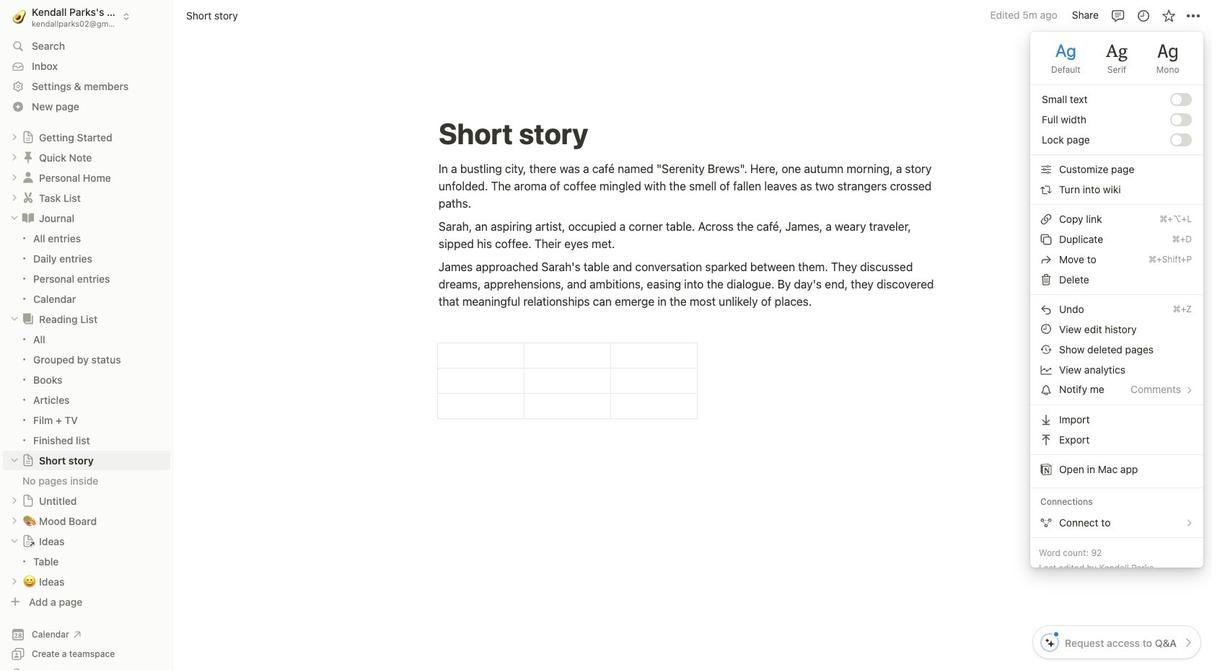 Task type: locate. For each thing, give the bounding box(es) containing it.
group
[[0, 229, 173, 309], [0, 330, 173, 450]]

change page icon image
[[21, 211, 35, 225], [21, 312, 35, 326], [22, 454, 35, 467], [22, 535, 35, 548]]

menu
[[1031, 31, 1204, 538]]

0 vertical spatial group
[[0, 229, 173, 309]]

🥑 image
[[12, 7, 26, 25]]

favorite image
[[1162, 8, 1176, 23]]

2 group from the top
[[0, 330, 173, 450]]

1 vertical spatial group
[[0, 330, 173, 450]]



Task type: vqa. For each thing, say whether or not it's contained in the screenshot.
3rd Open image from the bottom of the page
no



Task type: describe. For each thing, give the bounding box(es) containing it.
comments image
[[1111, 8, 1126, 23]]

updates image
[[1136, 8, 1151, 23]]

1 group from the top
[[0, 229, 173, 309]]



